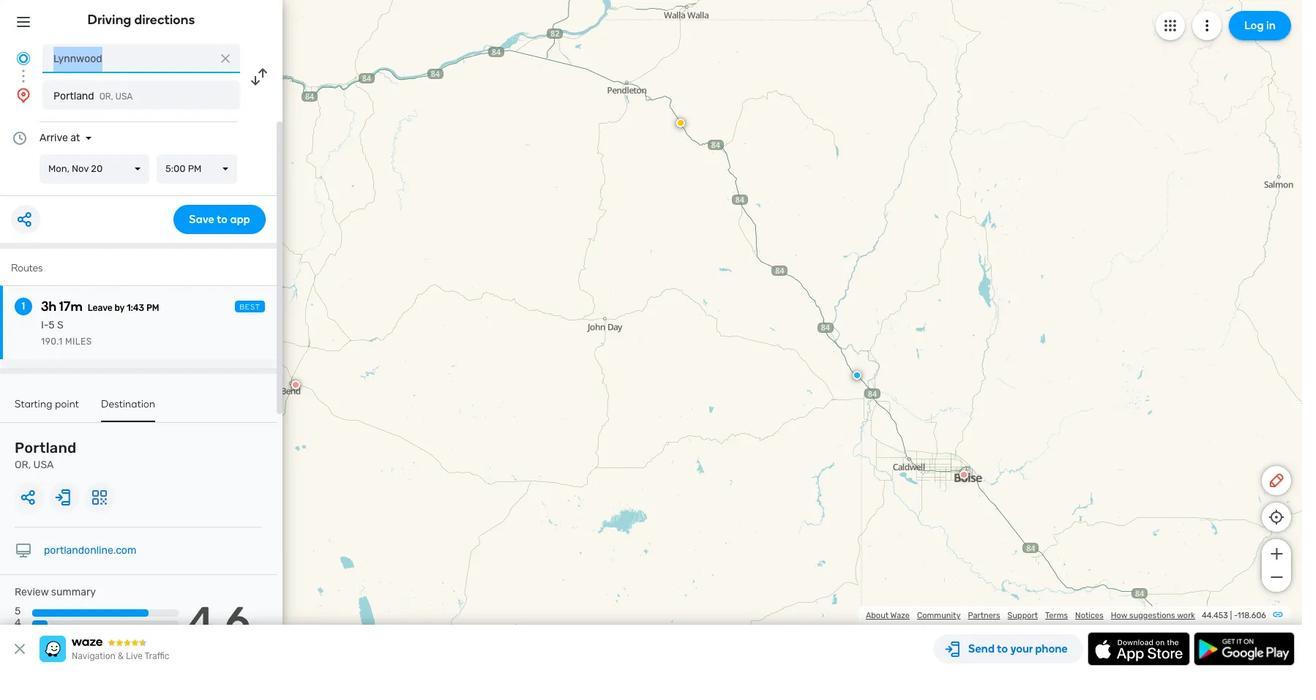 Task type: locate. For each thing, give the bounding box(es) containing it.
5:00 pm list box
[[157, 154, 237, 184]]

1 vertical spatial pm
[[146, 303, 159, 313]]

leave
[[88, 303, 113, 313]]

pencil image
[[1268, 472, 1286, 490]]

or, right portland,
[[170, 97, 185, 108]]

or,
[[99, 92, 113, 102], [170, 97, 185, 108], [15, 459, 31, 472]]

portland or, usa up at
[[53, 90, 133, 103]]

clock image
[[11, 130, 29, 147]]

pm right 5:00 at the left
[[188, 163, 202, 174]]

or, down starting point button
[[15, 459, 31, 472]]

at
[[70, 132, 80, 144]]

starting point button
[[15, 398, 79, 421]]

0 horizontal spatial or,
[[15, 459, 31, 472]]

5 4
[[15, 606, 21, 630]]

point
[[55, 398, 79, 411]]

or, left portland,
[[99, 92, 113, 102]]

pm inside 3h 17m leave by 1:43 pm
[[146, 303, 159, 313]]

2 horizontal spatial or,
[[170, 97, 185, 108]]

portlandonline.com link
[[44, 545, 136, 557]]

portland up at
[[53, 90, 94, 103]]

s
[[57, 319, 64, 332]]

destination
[[101, 398, 155, 411]]

traffic
[[145, 652, 169, 662]]

0 vertical spatial 5
[[49, 319, 55, 332]]

review
[[15, 586, 49, 599]]

portlandonline.com
[[44, 545, 136, 557]]

destination button
[[101, 398, 155, 422]]

directions
[[134, 12, 195, 28]]

1 vertical spatial 5
[[15, 606, 21, 618]]

starting
[[15, 398, 52, 411]]

i-5 s 190.1 miles
[[41, 319, 92, 347]]

5
[[49, 319, 55, 332], [15, 606, 21, 618]]

0 horizontal spatial 5
[[15, 606, 21, 618]]

by
[[115, 303, 125, 313]]

about
[[866, 611, 889, 621]]

notices link
[[1076, 611, 1104, 621]]

|
[[1231, 611, 1232, 621]]

usa right portland,
[[187, 97, 206, 108]]

portland or, usa
[[53, 90, 133, 103], [15, 439, 77, 472]]

navigation & live traffic
[[72, 652, 169, 662]]

location image
[[15, 86, 32, 104]]

arrive at
[[40, 132, 80, 144]]

1:43
[[127, 303, 144, 313]]

portland
[[53, 90, 94, 103], [15, 439, 77, 457]]

computer image
[[15, 543, 32, 560]]

5:00 pm
[[165, 163, 202, 174]]

support link
[[1008, 611, 1038, 621]]

arrive
[[40, 132, 68, 144]]

suggestions
[[1130, 611, 1176, 621]]

0 vertical spatial pm
[[188, 163, 202, 174]]

road closed image
[[291, 381, 300, 390]]

pm right 1:43
[[146, 303, 159, 313]]

1 horizontal spatial pm
[[188, 163, 202, 174]]

nov
[[72, 163, 89, 174]]

partners
[[968, 611, 1001, 621]]

5 down review
[[15, 606, 21, 618]]

notices
[[1076, 611, 1104, 621]]

portland or, usa down starting point button
[[15, 439, 77, 472]]

usa down starting point button
[[33, 459, 54, 472]]

usa
[[115, 92, 133, 102], [187, 97, 206, 108], [33, 459, 54, 472]]

i-
[[41, 319, 49, 332]]

&
[[118, 652, 124, 662]]

4.6
[[188, 598, 250, 647]]

0 horizontal spatial pm
[[146, 303, 159, 313]]

5 left s
[[49, 319, 55, 332]]

best
[[240, 303, 261, 312]]

work
[[1177, 611, 1196, 621]]

190.1
[[41, 337, 63, 347]]

portland,
[[127, 97, 168, 108]]

usa down choose starting point text field
[[115, 92, 133, 102]]

pm
[[188, 163, 202, 174], [146, 303, 159, 313]]

road closed image
[[960, 471, 969, 480]]

1 horizontal spatial usa
[[115, 92, 133, 102]]

0 horizontal spatial usa
[[33, 459, 54, 472]]

1 horizontal spatial 5
[[49, 319, 55, 332]]

portland down starting point button
[[15, 439, 77, 457]]



Task type: vqa. For each thing, say whether or not it's contained in the screenshot.
reviews
no



Task type: describe. For each thing, give the bounding box(es) containing it.
1 vertical spatial portland
[[15, 439, 77, 457]]

terms
[[1046, 611, 1068, 621]]

x image
[[11, 641, 29, 658]]

pm inside 5:00 pm list box
[[188, 163, 202, 174]]

44.453
[[1202, 611, 1229, 621]]

17m
[[59, 299, 82, 315]]

hazard image
[[677, 119, 685, 127]]

mon, nov 20
[[48, 163, 103, 174]]

about waze community partners support terms notices how suggestions work 44.453 | -118.606
[[866, 611, 1267, 621]]

waze
[[891, 611, 910, 621]]

starting point
[[15, 398, 79, 411]]

portland, or, usa
[[127, 97, 206, 108]]

0 vertical spatial portland or, usa
[[53, 90, 133, 103]]

support
[[1008, 611, 1038, 621]]

driving
[[88, 12, 131, 28]]

2 horizontal spatial usa
[[187, 97, 206, 108]]

police image
[[853, 371, 862, 380]]

community link
[[917, 611, 961, 621]]

0 vertical spatial portland
[[53, 90, 94, 103]]

current location image
[[15, 50, 32, 67]]

how suggestions work link
[[1111, 611, 1196, 621]]

5:00
[[165, 163, 186, 174]]

20
[[91, 163, 103, 174]]

118.606
[[1238, 611, 1267, 621]]

zoom out image
[[1268, 569, 1286, 586]]

terms link
[[1046, 611, 1068, 621]]

1 vertical spatial portland or, usa
[[15, 439, 77, 472]]

Choose starting point text field
[[42, 44, 240, 73]]

driving directions
[[88, 12, 195, 28]]

how
[[1111, 611, 1128, 621]]

mon, nov 20 list box
[[40, 154, 149, 184]]

summary
[[51, 586, 96, 599]]

live
[[126, 652, 143, 662]]

miles
[[65, 337, 92, 347]]

mon,
[[48, 163, 69, 174]]

3h 17m leave by 1:43 pm
[[41, 299, 159, 315]]

partners link
[[968, 611, 1001, 621]]

1 horizontal spatial or,
[[99, 92, 113, 102]]

-
[[1234, 611, 1238, 621]]

about waze link
[[866, 611, 910, 621]]

1
[[22, 300, 25, 313]]

zoom in image
[[1268, 545, 1286, 563]]

4
[[15, 617, 21, 630]]

3h
[[41, 299, 57, 315]]

community
[[917, 611, 961, 621]]

review summary
[[15, 586, 96, 599]]

navigation
[[72, 652, 116, 662]]

5 inside 5 4
[[15, 606, 21, 618]]

x image
[[218, 51, 233, 66]]

routes
[[11, 262, 43, 275]]

5 inside "i-5 s 190.1 miles"
[[49, 319, 55, 332]]

link image
[[1273, 609, 1284, 621]]



